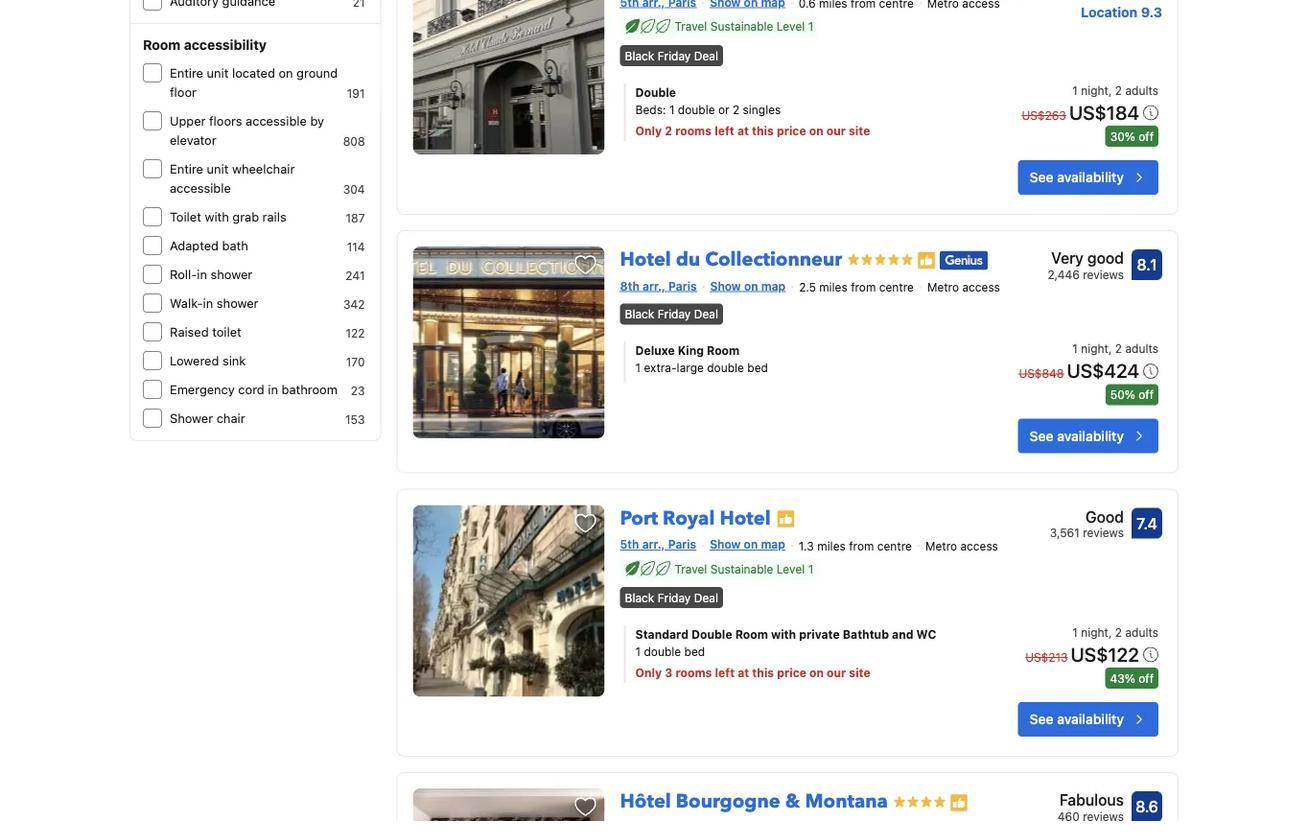 Task type: locate. For each thing, give the bounding box(es) containing it.
2 left from the top
[[715, 666, 735, 679]]

0 vertical spatial see availability link
[[1018, 160, 1159, 195]]

2 vertical spatial adults
[[1126, 626, 1159, 639]]

off right '50%'
[[1139, 388, 1154, 401]]

travel sustainable level 1 down 1.3
[[675, 562, 814, 575]]

black for port
[[625, 591, 655, 605]]

double inside deluxe king room 1 extra-large double bed
[[707, 361, 744, 375]]

travel sustainable level 1 up double link
[[675, 20, 814, 33]]

room inside deluxe king room 1 extra-large double bed
[[707, 344, 740, 357]]

1 vertical spatial double
[[692, 628, 733, 641]]

on inside the double beds: 1 double or 2 singles only 2 rooms left at this price on our site
[[809, 124, 824, 137]]

entire inside entire unit wheelchair accessible
[[170, 162, 203, 176]]

adults up the us$184
[[1126, 83, 1159, 97]]

black
[[625, 49, 655, 62], [625, 307, 655, 321], [625, 591, 655, 605]]

this down "standard double room with private bathtub and wc" link
[[752, 666, 774, 679]]

0 vertical spatial sustainable
[[711, 20, 774, 33]]

standard double room with private bathtub and wc link
[[636, 626, 960, 643]]

1 vertical spatial centre
[[878, 539, 912, 552]]

night up the us$184
[[1081, 83, 1109, 97]]

2 right or
[[733, 103, 740, 116]]

scored 8.1 element
[[1132, 249, 1163, 280]]

level
[[777, 20, 805, 33], [777, 562, 805, 575]]

see
[[1030, 169, 1054, 185], [1030, 428, 1054, 444], [1030, 712, 1054, 727]]

our inside the double beds: 1 double or 2 singles only 2 rooms left at this price on our site
[[827, 124, 846, 137]]

1 vertical spatial ,
[[1109, 342, 1112, 355]]

room for port royal hotel
[[735, 628, 768, 641]]

2 see availability from the top
[[1030, 428, 1124, 444]]

1 unit from the top
[[207, 66, 229, 80]]

in for roll-
[[197, 267, 207, 282]]

2 show on map from the top
[[710, 538, 786, 551]]

metro for collectionneur
[[928, 280, 959, 294]]

unit inside entire unit wheelchair accessible
[[207, 162, 229, 176]]

1 vertical spatial travel
[[675, 562, 707, 575]]

8.6
[[1136, 798, 1159, 816]]

3 adults from the top
[[1126, 626, 1159, 639]]

0 vertical spatial show on map
[[710, 279, 786, 292]]

sustainable
[[711, 20, 774, 33], [711, 562, 774, 575]]

port royal hotel link
[[620, 497, 771, 531]]

double inside the standard double room with private bathtub and wc 1 double bed only 3 rooms left at this price on our site
[[644, 645, 681, 658]]

left down or
[[715, 124, 735, 137]]

entire up the floor
[[170, 66, 203, 80]]

centre right 1.3
[[878, 539, 912, 552]]

1 arr., from the top
[[643, 279, 666, 292]]

50%
[[1111, 388, 1136, 401]]

chair
[[216, 411, 245, 425]]

hotel up 8th arr., paris on the top
[[620, 246, 671, 273]]

1 rooms from the top
[[675, 124, 712, 137]]

deluxe king room 1 extra-large double bed
[[636, 344, 768, 375]]

this down singles
[[752, 124, 774, 137]]

hotel du collectionneur
[[620, 246, 842, 273]]

2 show from the top
[[710, 538, 741, 551]]

3 deal from the top
[[694, 591, 719, 605]]

metro for hotel
[[926, 539, 957, 552]]

0 vertical spatial entire
[[170, 66, 203, 80]]

show down hotel du collectionneur
[[710, 279, 741, 292]]

double right standard
[[692, 628, 733, 641]]

1 show from the top
[[710, 279, 741, 292]]

map down "collectionneur"
[[761, 279, 786, 292]]

1 vertical spatial map
[[761, 538, 786, 551]]

1 right beds:
[[669, 103, 675, 116]]

night for port royal hotel
[[1081, 626, 1109, 639]]

paris down du
[[669, 279, 697, 292]]

double up beds:
[[636, 85, 676, 99]]

adapted
[[170, 238, 219, 253]]

miles right 1.3
[[818, 539, 846, 552]]

1 inside deluxe king room 1 extra-large double bed
[[636, 361, 641, 375]]

entire inside "entire unit located on ground floor 191"
[[170, 66, 203, 80]]

and
[[892, 628, 914, 641]]

2 vertical spatial off
[[1139, 672, 1154, 685]]

3 black from the top
[[625, 591, 655, 605]]

2 black friday deal from the top
[[625, 307, 719, 321]]

double link
[[636, 83, 960, 101]]

see for hotel
[[1030, 712, 1054, 727]]

with left grab
[[205, 210, 229, 224]]

from
[[851, 280, 876, 294], [849, 539, 874, 552]]

du
[[676, 246, 701, 273]]

0 vertical spatial adults
[[1126, 83, 1159, 97]]

see down us$263
[[1030, 169, 1054, 185]]

0 vertical spatial double
[[678, 103, 715, 116]]

1 entire from the top
[[170, 66, 203, 80]]

this property is part of our preferred partner programme. it is committed to providing commendable service and good value. it will pay us a higher commission if you make a booking. image for hotel du collectionneur
[[917, 251, 936, 270]]

2 1 night , 2 adults from the top
[[1073, 342, 1159, 355]]

see availability down 30%
[[1030, 169, 1124, 185]]

1 vertical spatial metro access
[[926, 539, 998, 552]]

0 vertical spatial accessible
[[246, 114, 307, 128]]

at down singles
[[738, 124, 749, 137]]

1 horizontal spatial bed
[[748, 361, 768, 375]]

see availability
[[1030, 169, 1124, 185], [1030, 428, 1124, 444], [1030, 712, 1124, 727]]

1 vertical spatial this
[[752, 666, 774, 679]]

paris down royal
[[668, 538, 697, 551]]

2 site from the top
[[849, 666, 871, 679]]

adults up us$122
[[1126, 626, 1159, 639]]

0 vertical spatial travel sustainable level 1
[[675, 20, 814, 33]]

0 vertical spatial metro
[[928, 280, 959, 294]]

floor
[[170, 85, 197, 99]]

1 vertical spatial show on map
[[710, 538, 786, 551]]

1 1 night , 2 adults from the top
[[1073, 83, 1159, 97]]

our down private
[[827, 666, 846, 679]]

see availability link down '50%'
[[1018, 419, 1159, 453]]

1 left extra-
[[636, 361, 641, 375]]

arr.,
[[643, 279, 666, 292], [642, 538, 665, 551]]

scored 7.4 element
[[1132, 508, 1163, 539]]

left right 3
[[715, 666, 735, 679]]

3 see availability from the top
[[1030, 712, 1124, 727]]

2 vertical spatial night
[[1081, 626, 1109, 639]]

2 level from the top
[[777, 562, 805, 575]]

0 vertical spatial at
[[738, 124, 749, 137]]

1 vertical spatial show
[[710, 538, 741, 551]]

1 vertical spatial rooms
[[676, 666, 712, 679]]

2 reviews from the top
[[1083, 526, 1124, 540]]

standard double room with private bathtub and wc 1 double bed only 3 rooms left at this price on our site
[[636, 628, 937, 679]]

see availability link down 43%
[[1018, 702, 1159, 737]]

2 vertical spatial friday
[[658, 591, 691, 605]]

0 vertical spatial access
[[963, 280, 1000, 294]]

only down beds:
[[636, 124, 662, 137]]

site down double link
[[849, 124, 870, 137]]

see down the us$213
[[1030, 712, 1054, 727]]

, up the us$184
[[1109, 83, 1112, 97]]

black friday deal up standard
[[625, 591, 719, 605]]

1 this from the top
[[752, 124, 774, 137]]

1 off from the top
[[1139, 129, 1154, 143]]

2 vertical spatial double
[[644, 645, 681, 658]]

located
[[232, 66, 275, 80]]

1 vertical spatial deal
[[694, 307, 719, 321]]

this property is part of our preferred partner programme. it is committed to providing commendable service and good value. it will pay us a higher commission if you make a booking. image
[[917, 251, 936, 270], [950, 793, 969, 812], [950, 793, 969, 812]]

0 vertical spatial site
[[849, 124, 870, 137]]

metro access for hotel du collectionneur
[[928, 280, 1000, 294]]

1 vertical spatial travel sustainable level 1
[[675, 562, 814, 575]]

reviews down good at the bottom right
[[1083, 526, 1124, 540]]

1 see availability from the top
[[1030, 169, 1124, 185]]

1 night , 2 adults up the us$184
[[1073, 83, 1159, 97]]

1 vertical spatial unit
[[207, 162, 229, 176]]

0 vertical spatial level
[[777, 20, 805, 33]]

black for hotel
[[625, 307, 655, 321]]

1 friday from the top
[[658, 49, 691, 62]]

1 show on map from the top
[[710, 279, 786, 292]]

access left 2,446
[[963, 280, 1000, 294]]

1 vertical spatial at
[[738, 666, 749, 679]]

0 horizontal spatial bed
[[685, 645, 705, 658]]

black friday deal down 8th arr., paris on the top
[[625, 307, 719, 321]]

, for hotel
[[1109, 626, 1112, 639]]

2 up the us$184
[[1116, 83, 1122, 97]]

show on map down hotel du collectionneur
[[710, 279, 786, 292]]

hotel claude bernard saint-germain image
[[413, 0, 605, 155]]

1 vertical spatial arr.,
[[642, 538, 665, 551]]

centre for port royal hotel
[[878, 539, 912, 552]]

0 vertical spatial map
[[761, 279, 786, 292]]

1 vertical spatial miles
[[818, 539, 846, 552]]

price
[[777, 124, 806, 137], [777, 666, 807, 679]]

2 see availability link from the top
[[1018, 419, 1159, 453]]

availability down '50%'
[[1057, 428, 1124, 444]]

at inside the double beds: 1 double or 2 singles only 2 rooms left at this price on our site
[[738, 124, 749, 137]]

night up us$122
[[1081, 626, 1109, 639]]

show for collectionneur
[[710, 279, 741, 292]]

shower up toilet
[[217, 296, 259, 310]]

1 only from the top
[[636, 124, 662, 137]]

2 see from the top
[[1030, 428, 1054, 444]]

this property is part of our preferred partner programme. it is committed to providing commendable service and good value. it will pay us a higher commission if you make a booking. image
[[917, 251, 936, 270], [777, 510, 796, 529], [777, 510, 796, 529]]

0 vertical spatial paris
[[669, 279, 697, 292]]

2 vertical spatial see availability link
[[1018, 702, 1159, 737]]

1 vertical spatial availability
[[1057, 428, 1124, 444]]

1 reviews from the top
[[1083, 268, 1124, 281]]

double inside the standard double room with private bathtub and wc 1 double bed only 3 rooms left at this price on our site
[[692, 628, 733, 641]]

hôtel bourgogne & montana
[[620, 789, 888, 815]]

1 vertical spatial only
[[636, 666, 662, 679]]

2 night from the top
[[1081, 342, 1109, 355]]

0 vertical spatial shower
[[211, 267, 252, 282]]

3 see availability link from the top
[[1018, 702, 1159, 737]]

3 availability from the top
[[1057, 712, 1124, 727]]

191
[[347, 86, 365, 100]]

1
[[808, 20, 814, 33], [1073, 83, 1078, 97], [669, 103, 675, 116], [1073, 342, 1078, 355], [636, 361, 641, 375], [808, 562, 814, 575], [1073, 626, 1078, 639], [636, 645, 641, 658]]

unit for located
[[207, 66, 229, 80]]

3 see from the top
[[1030, 712, 1054, 727]]

2 availability from the top
[[1057, 428, 1124, 444]]

level up double link
[[777, 20, 805, 33]]

0 vertical spatial metro access
[[928, 280, 1000, 294]]

bed inside deluxe king room 1 extra-large double bed
[[748, 361, 768, 375]]

1 vertical spatial adults
[[1126, 342, 1159, 355]]

1 vertical spatial access
[[961, 539, 998, 552]]

0 vertical spatial in
[[197, 267, 207, 282]]

2 unit from the top
[[207, 162, 229, 176]]

site inside the standard double room with private bathtub and wc 1 double bed only 3 rooms left at this price on our site
[[849, 666, 871, 679]]

deal for royal
[[694, 591, 719, 605]]

1 vertical spatial night
[[1081, 342, 1109, 355]]

1 vertical spatial our
[[827, 666, 846, 679]]

see down us$848
[[1030, 428, 1054, 444]]

bed down standard
[[685, 645, 705, 658]]

1 travel sustainable level 1 from the top
[[675, 20, 814, 33]]

2 rooms from the top
[[676, 666, 712, 679]]

0 vertical spatial show
[[710, 279, 741, 292]]

1 vertical spatial with
[[771, 628, 796, 641]]

0 vertical spatial availability
[[1057, 169, 1124, 185]]

good 3,561 reviews
[[1050, 508, 1124, 540]]

0 vertical spatial ,
[[1109, 83, 1112, 97]]

1 vertical spatial paris
[[668, 538, 697, 551]]

0 vertical spatial only
[[636, 124, 662, 137]]

2 vertical spatial deal
[[694, 591, 719, 605]]

roll-
[[170, 267, 197, 282]]

this inside the standard double room with private bathtub and wc 1 double bed only 3 rooms left at this price on our site
[[752, 666, 774, 679]]

deal down 5th arr., paris
[[694, 591, 719, 605]]

0 vertical spatial miles
[[819, 280, 848, 294]]

with left private
[[771, 628, 796, 641]]

price down singles
[[777, 124, 806, 137]]

deal for du
[[694, 307, 719, 321]]

paris for du
[[669, 279, 697, 292]]

our down double link
[[827, 124, 846, 137]]

1 up us$122
[[1073, 626, 1078, 639]]

show on map
[[710, 279, 786, 292], [710, 538, 786, 551]]

price inside the double beds: 1 double or 2 singles only 2 rooms left at this price on our site
[[777, 124, 806, 137]]

0 vertical spatial black
[[625, 49, 655, 62]]

see availability for hotel
[[1030, 712, 1124, 727]]

2 only from the top
[[636, 666, 662, 679]]

see availability down 43%
[[1030, 712, 1124, 727]]

2 vertical spatial in
[[268, 382, 278, 397]]

1 vertical spatial in
[[203, 296, 213, 310]]

centre
[[879, 280, 914, 294], [878, 539, 912, 552]]

2 vertical spatial see
[[1030, 712, 1054, 727]]

2 off from the top
[[1139, 388, 1154, 401]]

from for hotel du collectionneur
[[851, 280, 876, 294]]

genius discounts available at this property. image
[[940, 251, 988, 270], [940, 251, 988, 270]]

shower down bath
[[211, 267, 252, 282]]

roll-in shower
[[170, 267, 252, 282]]

port
[[620, 505, 658, 531]]

2 this from the top
[[752, 666, 774, 679]]

reviews
[[1083, 268, 1124, 281], [1083, 526, 1124, 540]]

rooms inside the standard double room with private bathtub and wc 1 double bed only 3 rooms left at this price on our site
[[676, 666, 712, 679]]

deal up king
[[694, 307, 719, 321]]

at down "standard double room with private bathtub and wc" link
[[738, 666, 749, 679]]

see availability link down 30%
[[1018, 160, 1159, 195]]

only
[[636, 124, 662, 137], [636, 666, 662, 679]]

friday for du
[[658, 307, 691, 321]]

sustainable down the port royal hotel
[[711, 562, 774, 575]]

0 vertical spatial from
[[851, 280, 876, 294]]

availability down 30%
[[1057, 169, 1124, 185]]

1 vertical spatial reviews
[[1083, 526, 1124, 540]]

double left or
[[678, 103, 715, 116]]

30% off
[[1111, 129, 1154, 143]]

2 travel from the top
[[675, 562, 707, 575]]

1 vertical spatial off
[[1139, 388, 1154, 401]]

double beds: 1 double or 2 singles only 2 rooms left at this price on our site
[[636, 85, 870, 137]]

metro right 1.3 miles from centre
[[926, 539, 957, 552]]

1 night , 2 adults up us$122
[[1073, 626, 1159, 639]]

1 vertical spatial metro
[[926, 539, 957, 552]]

1 vertical spatial site
[[849, 666, 871, 679]]

1 horizontal spatial hotel
[[720, 505, 771, 531]]

0 vertical spatial room
[[143, 37, 181, 53]]

3 night from the top
[[1081, 626, 1109, 639]]

metro access
[[928, 280, 1000, 294], [926, 539, 998, 552]]

2 up us$122
[[1116, 626, 1122, 639]]

2 up us$424
[[1116, 342, 1122, 355]]

3 black friday deal from the top
[[625, 591, 719, 605]]

centre for hotel du collectionneur
[[879, 280, 914, 294]]

3 , from the top
[[1109, 626, 1112, 639]]

bed inside the standard double room with private bathtub and wc 1 double bed only 3 rooms left at this price on our site
[[685, 645, 705, 658]]

0 vertical spatial off
[[1139, 129, 1154, 143]]

1 vertical spatial entire
[[170, 162, 203, 176]]

entire for entire unit located on ground floor 191
[[170, 66, 203, 80]]

room
[[143, 37, 181, 53], [707, 344, 740, 357], [735, 628, 768, 641]]

1 inside the standard double room with private bathtub and wc 1 double bed only 3 rooms left at this price on our site
[[636, 645, 641, 658]]

hotel right royal
[[720, 505, 771, 531]]

beds:
[[636, 103, 666, 116]]

1 vertical spatial see availability
[[1030, 428, 1124, 444]]

elevator
[[170, 133, 216, 147]]

access left "3,561"
[[961, 539, 998, 552]]

only inside the double beds: 1 double or 2 singles only 2 rooms left at this price on our site
[[636, 124, 662, 137]]

room right king
[[707, 344, 740, 357]]

in
[[197, 267, 207, 282], [203, 296, 213, 310], [268, 382, 278, 397]]

0 vertical spatial unit
[[207, 66, 229, 80]]

1 vertical spatial double
[[707, 361, 744, 375]]

with
[[205, 210, 229, 224], [771, 628, 796, 641]]

us$424
[[1067, 359, 1140, 382]]

room inside the standard double room with private bathtub and wc 1 double bed only 3 rooms left at this price on our site
[[735, 628, 768, 641]]

arr., right 5th
[[642, 538, 665, 551]]

1 vertical spatial sustainable
[[711, 562, 774, 575]]

114
[[347, 240, 365, 253]]

on left 'ground'
[[279, 66, 293, 80]]

2 black from the top
[[625, 307, 655, 321]]

1 horizontal spatial double
[[692, 628, 733, 641]]

2 vertical spatial ,
[[1109, 626, 1112, 639]]

paris
[[669, 279, 697, 292], [668, 538, 697, 551]]

rooms inside the double beds: 1 double or 2 singles only 2 rooms left at this price on our site
[[675, 124, 712, 137]]

black up beds:
[[625, 49, 655, 62]]

1 vertical spatial room
[[707, 344, 740, 357]]

2 , from the top
[[1109, 342, 1112, 355]]

reviews inside very good 2,446 reviews
[[1083, 268, 1124, 281]]

&
[[785, 789, 800, 815]]

0 vertical spatial rooms
[[675, 124, 712, 137]]

0 vertical spatial deal
[[694, 49, 719, 62]]

3 1 night , 2 adults from the top
[[1073, 626, 1159, 639]]

1 vertical spatial from
[[849, 539, 874, 552]]

with inside the standard double room with private bathtub and wc 1 double bed only 3 rooms left at this price on our site
[[771, 628, 796, 641]]

entire for entire unit wheelchair accessible
[[170, 162, 203, 176]]

off right 43%
[[1139, 672, 1154, 685]]

1 night , 2 adults for port royal hotel
[[1073, 626, 1159, 639]]

0 vertical spatial double
[[636, 85, 676, 99]]

2 deal from the top
[[694, 307, 719, 321]]

1 up the us$184
[[1073, 83, 1078, 97]]

price down "standard double room with private bathtub and wc" link
[[777, 666, 807, 679]]

2 vertical spatial see availability
[[1030, 712, 1124, 727]]

arr., right 8th
[[643, 279, 666, 292]]

in down adapted bath
[[197, 267, 207, 282]]

on down private
[[810, 666, 824, 679]]

0 vertical spatial price
[[777, 124, 806, 137]]

2 friday from the top
[[658, 307, 691, 321]]

1 map from the top
[[761, 279, 786, 292]]

2 vertical spatial 1 night , 2 adults
[[1073, 626, 1159, 639]]

at inside the standard double room with private bathtub and wc 1 double bed only 3 rooms left at this price on our site
[[738, 666, 749, 679]]

2 vertical spatial black
[[625, 591, 655, 605]]

at
[[738, 124, 749, 137], [738, 666, 749, 679]]

travel
[[675, 20, 707, 33], [675, 562, 707, 575]]

, up us$424
[[1109, 342, 1112, 355]]

night up us$424
[[1081, 342, 1109, 355]]

0 horizontal spatial hotel
[[620, 246, 671, 273]]

miles right 2.5
[[819, 280, 848, 294]]

1 adults from the top
[[1126, 83, 1159, 97]]

1 vertical spatial accessible
[[170, 181, 231, 195]]

sink
[[223, 354, 246, 368]]

1 vertical spatial hotel
[[720, 505, 771, 531]]

black friday deal up beds:
[[625, 49, 719, 62]]

0 vertical spatial see
[[1030, 169, 1054, 185]]

room accessibility
[[143, 37, 267, 53]]

this
[[752, 124, 774, 137], [752, 666, 774, 679]]

black up standard
[[625, 591, 655, 605]]

0 vertical spatial reviews
[[1083, 268, 1124, 281]]

0 vertical spatial with
[[205, 210, 229, 224]]

paris for royal
[[668, 538, 697, 551]]

from right 2.5
[[851, 280, 876, 294]]

black friday deal
[[625, 49, 719, 62], [625, 307, 719, 321], [625, 591, 719, 605]]

site
[[849, 124, 870, 137], [849, 666, 871, 679]]

unit inside "entire unit located on ground floor 191"
[[207, 66, 229, 80]]

1 vertical spatial black
[[625, 307, 655, 321]]

unit down elevator in the left top of the page
[[207, 162, 229, 176]]

1 vertical spatial shower
[[217, 296, 259, 310]]

on
[[279, 66, 293, 80], [809, 124, 824, 137], [744, 279, 758, 292], [744, 538, 758, 551], [810, 666, 824, 679]]

2 vertical spatial black friday deal
[[625, 591, 719, 605]]

double down standard
[[644, 645, 681, 658]]

adults up us$424
[[1126, 342, 1159, 355]]

0 vertical spatial bed
[[748, 361, 768, 375]]

in right the cord
[[268, 382, 278, 397]]

adults
[[1126, 83, 1159, 97], [1126, 342, 1159, 355], [1126, 626, 1159, 639]]

2
[[1116, 83, 1122, 97], [733, 103, 740, 116], [665, 124, 673, 137], [1116, 342, 1122, 355], [1116, 626, 1122, 639]]

1 left from the top
[[715, 124, 735, 137]]

adults for hotel
[[1126, 626, 1159, 639]]

1 vertical spatial level
[[777, 562, 805, 575]]

1 site from the top
[[849, 124, 870, 137]]

bed down deluxe king room link
[[748, 361, 768, 375]]

deluxe king room link
[[636, 342, 960, 359]]

singles
[[743, 103, 781, 116]]

sustainable up or
[[711, 20, 774, 33]]

toilet
[[170, 210, 201, 224]]

room left private
[[735, 628, 768, 641]]

2 arr., from the top
[[642, 538, 665, 551]]

0 vertical spatial 1 night , 2 adults
[[1073, 83, 1159, 97]]

friday up standard
[[658, 591, 691, 605]]

accessible down "entire unit located on ground floor 191"
[[246, 114, 307, 128]]

miles for collectionneur
[[819, 280, 848, 294]]

hotel
[[620, 246, 671, 273], [720, 505, 771, 531]]

site down bathtub
[[849, 666, 871, 679]]

toilet
[[212, 325, 241, 339]]

show down the port royal hotel
[[710, 538, 741, 551]]

0 vertical spatial night
[[1081, 83, 1109, 97]]

2 map from the top
[[761, 538, 786, 551]]

see availability for collectionneur
[[1030, 428, 1124, 444]]

8th arr., paris
[[620, 279, 697, 292]]

0 horizontal spatial with
[[205, 210, 229, 224]]

centre right 2.5
[[879, 280, 914, 294]]

friday up beds:
[[658, 49, 691, 62]]

hotel inside hotel du collectionneur link
[[620, 246, 671, 273]]

1 vertical spatial bed
[[685, 645, 705, 658]]

3 friday from the top
[[658, 591, 691, 605]]

our inside the standard double room with private bathtub and wc 1 double bed only 3 rooms left at this price on our site
[[827, 666, 846, 679]]

2 adults from the top
[[1126, 342, 1159, 355]]

travel sustainable level 1
[[675, 20, 814, 33], [675, 562, 814, 575]]

double right large
[[707, 361, 744, 375]]

walk-
[[170, 296, 203, 310]]

in up raised toilet
[[203, 296, 213, 310]]

2 entire from the top
[[170, 162, 203, 176]]

price inside the standard double room with private bathtub and wc 1 double bed only 3 rooms left at this price on our site
[[777, 666, 807, 679]]

night for hotel du collectionneur
[[1081, 342, 1109, 355]]

0 vertical spatial travel
[[675, 20, 707, 33]]

port royal hotel
[[620, 505, 771, 531]]

1 deal from the top
[[694, 49, 719, 62]]

3,561
[[1050, 526, 1080, 540]]

2 for us$424
[[1116, 342, 1122, 355]]

3 off from the top
[[1139, 672, 1154, 685]]



Task type: vqa. For each thing, say whether or not it's contained in the screenshot.
Level
yes



Task type: describe. For each thing, give the bounding box(es) containing it.
9.3
[[1141, 5, 1163, 20]]

access for hotel
[[961, 539, 998, 552]]

from for port royal hotel
[[849, 539, 874, 552]]

2.5
[[799, 280, 816, 294]]

or
[[718, 103, 730, 116]]

lowered sink
[[170, 354, 246, 368]]

floors
[[209, 114, 242, 128]]

1 see availability link from the top
[[1018, 160, 1159, 195]]

double inside the double beds: 1 double or 2 singles only 2 rooms left at this price on our site
[[636, 85, 676, 99]]

arr., for port
[[642, 538, 665, 551]]

shower for roll-in shower
[[211, 267, 252, 282]]

2 sustainable from the top
[[711, 562, 774, 575]]

map for hotel
[[761, 538, 786, 551]]

cord
[[238, 382, 265, 397]]

fabulous
[[1060, 791, 1124, 809]]

2 travel sustainable level 1 from the top
[[675, 562, 814, 575]]

left inside the double beds: 1 double or 2 singles only 2 rooms left at this price on our site
[[715, 124, 735, 137]]

collectionneur
[[705, 246, 842, 273]]

only inside the standard double room with private bathtub and wc 1 double bed only 3 rooms left at this price on our site
[[636, 666, 662, 679]]

friday for royal
[[658, 591, 691, 605]]

availability for hotel du collectionneur
[[1057, 428, 1124, 444]]

accessible inside upper floors accessible by elevator
[[246, 114, 307, 128]]

show on map for collectionneur
[[710, 279, 786, 292]]

bath
[[222, 238, 248, 253]]

1 travel from the top
[[675, 20, 707, 33]]

5th
[[620, 538, 639, 551]]

good
[[1088, 249, 1124, 267]]

8th
[[620, 279, 640, 292]]

large
[[677, 361, 704, 375]]

double inside the double beds: 1 double or 2 singles only 2 rooms left at this price on our site
[[678, 103, 715, 116]]

good element
[[1050, 505, 1124, 528]]

2,446
[[1048, 268, 1080, 281]]

entire unit wheelchair accessible
[[170, 162, 295, 195]]

hôtel bourgogne & montana link
[[620, 781, 888, 815]]

bourgogne
[[676, 789, 781, 815]]

304
[[343, 182, 365, 196]]

off for collectionneur
[[1139, 388, 1154, 401]]

us$122
[[1071, 643, 1140, 665]]

black friday deal for royal
[[625, 591, 719, 605]]

170
[[346, 355, 365, 368]]

1 inside the double beds: 1 double or 2 singles only 2 rooms left at this price on our site
[[669, 103, 675, 116]]

hotel inside port royal hotel link
[[720, 505, 771, 531]]

2 for us$122
[[1116, 626, 1122, 639]]

bathroom
[[282, 382, 338, 397]]

see availability link for hotel du collectionneur
[[1018, 419, 1159, 453]]

342
[[343, 297, 365, 311]]

emergency
[[170, 382, 235, 397]]

extra-
[[644, 361, 677, 375]]

1 level from the top
[[777, 20, 805, 33]]

241
[[346, 269, 365, 282]]

us$848
[[1019, 367, 1064, 380]]

on inside the standard double room with private bathtub and wc 1 double bed only 3 rooms left at this price on our site
[[810, 666, 824, 679]]

30%
[[1111, 129, 1136, 143]]

site inside the double beds: 1 double or 2 singles only 2 rooms left at this price on our site
[[849, 124, 870, 137]]

us$213
[[1026, 651, 1068, 664]]

in for walk-
[[203, 296, 213, 310]]

1.3
[[799, 539, 814, 552]]

153
[[345, 413, 365, 426]]

toilet with grab rails
[[170, 210, 287, 224]]

fabulous element
[[1058, 789, 1124, 812]]

1 see from the top
[[1030, 169, 1054, 185]]

lowered
[[170, 354, 219, 368]]

1 black from the top
[[625, 49, 655, 62]]

3
[[665, 666, 673, 679]]

1 black friday deal from the top
[[625, 49, 719, 62]]

standard
[[636, 628, 689, 641]]

king
[[678, 344, 704, 357]]

access for collectionneur
[[963, 280, 1000, 294]]

808
[[343, 134, 365, 148]]

this property is part of our preferred partner programme. it is committed to providing commendable service and good value. it will pay us a higher commission if you make a booking. image for hôtel bourgogne & montana
[[950, 793, 969, 812]]

unit for wheelchair
[[207, 162, 229, 176]]

very good element
[[1048, 246, 1124, 269]]

43%
[[1110, 672, 1136, 685]]

ground
[[297, 66, 338, 80]]

2 for us$184
[[1116, 83, 1122, 97]]

raised toilet
[[170, 325, 241, 339]]

hotel du collectionneur link
[[620, 239, 842, 273]]

see availability link for port royal hotel
[[1018, 702, 1159, 737]]

2.5 miles from centre
[[799, 280, 914, 294]]

accessibility
[[184, 37, 267, 53]]

montana
[[805, 789, 888, 815]]

, for collectionneur
[[1109, 342, 1112, 355]]

shower
[[170, 411, 213, 425]]

hôtel
[[620, 789, 671, 815]]

private
[[799, 628, 840, 641]]

black friday deal for du
[[625, 307, 719, 321]]

2 down beds:
[[665, 124, 673, 137]]

location
[[1081, 5, 1138, 20]]

map for collectionneur
[[761, 279, 786, 292]]

off for hotel
[[1139, 672, 1154, 685]]

1 up double link
[[808, 20, 814, 33]]

accessible inside entire unit wheelchair accessible
[[170, 181, 231, 195]]

adults for collectionneur
[[1126, 342, 1159, 355]]

arr., for hotel
[[643, 279, 666, 292]]

1 , from the top
[[1109, 83, 1112, 97]]

bathtub
[[843, 628, 889, 641]]

left inside the standard double room with private bathtub and wc 1 double bed only 3 rooms left at this price on our site
[[715, 666, 735, 679]]

50% off
[[1111, 388, 1154, 401]]

miles for hotel
[[818, 539, 846, 552]]

metro access for port royal hotel
[[926, 539, 998, 552]]

location 9.3
[[1081, 5, 1163, 20]]

43% off
[[1110, 672, 1154, 685]]

1 up us$424
[[1073, 342, 1078, 355]]

on down hotel du collectionneur
[[744, 279, 758, 292]]

upper
[[170, 114, 206, 128]]

show for hotel
[[710, 538, 741, 551]]

187
[[346, 211, 365, 224]]

on left 1.3
[[744, 538, 758, 551]]

very good 2,446 reviews
[[1048, 249, 1124, 281]]

hotel du collectionneur image
[[413, 246, 605, 438]]

show on map for hotel
[[710, 538, 786, 551]]

by
[[310, 114, 324, 128]]

1 night , 2 adults for hotel du collectionneur
[[1073, 342, 1159, 355]]

rails
[[263, 210, 287, 224]]

us$263
[[1022, 108, 1067, 122]]

emergency cord in bathroom
[[170, 382, 338, 397]]

port royal hotel image
[[413, 505, 605, 697]]

see for collectionneur
[[1030, 428, 1054, 444]]

good
[[1086, 508, 1124, 526]]

1 down 1.3
[[808, 562, 814, 575]]

1.3 miles from centre
[[799, 539, 912, 552]]

grab
[[232, 210, 259, 224]]

room for hotel du collectionneur
[[707, 344, 740, 357]]

1 availability from the top
[[1057, 169, 1124, 185]]

1 night from the top
[[1081, 83, 1109, 97]]

on inside "entire unit located on ground floor 191"
[[279, 66, 293, 80]]

5th arr., paris
[[620, 538, 697, 551]]

wc
[[917, 628, 937, 641]]

upper floors accessible by elevator
[[170, 114, 324, 147]]

adapted bath
[[170, 238, 248, 253]]

7.4
[[1137, 514, 1158, 532]]

us$184
[[1070, 101, 1140, 123]]

this inside the double beds: 1 double or 2 singles only 2 rooms left at this price on our site
[[752, 124, 774, 137]]

reviews inside the good 3,561 reviews
[[1083, 526, 1124, 540]]

23
[[351, 384, 365, 397]]

shower chair
[[170, 411, 245, 425]]

availability for port royal hotel
[[1057, 712, 1124, 727]]

entire unit located on ground floor 191
[[170, 66, 365, 100]]

shower for walk-in shower
[[217, 296, 259, 310]]

scored 8.6 element
[[1132, 792, 1163, 821]]

8.1
[[1137, 256, 1157, 274]]

deluxe
[[636, 344, 675, 357]]

wheelchair
[[232, 162, 295, 176]]

1 sustainable from the top
[[711, 20, 774, 33]]



